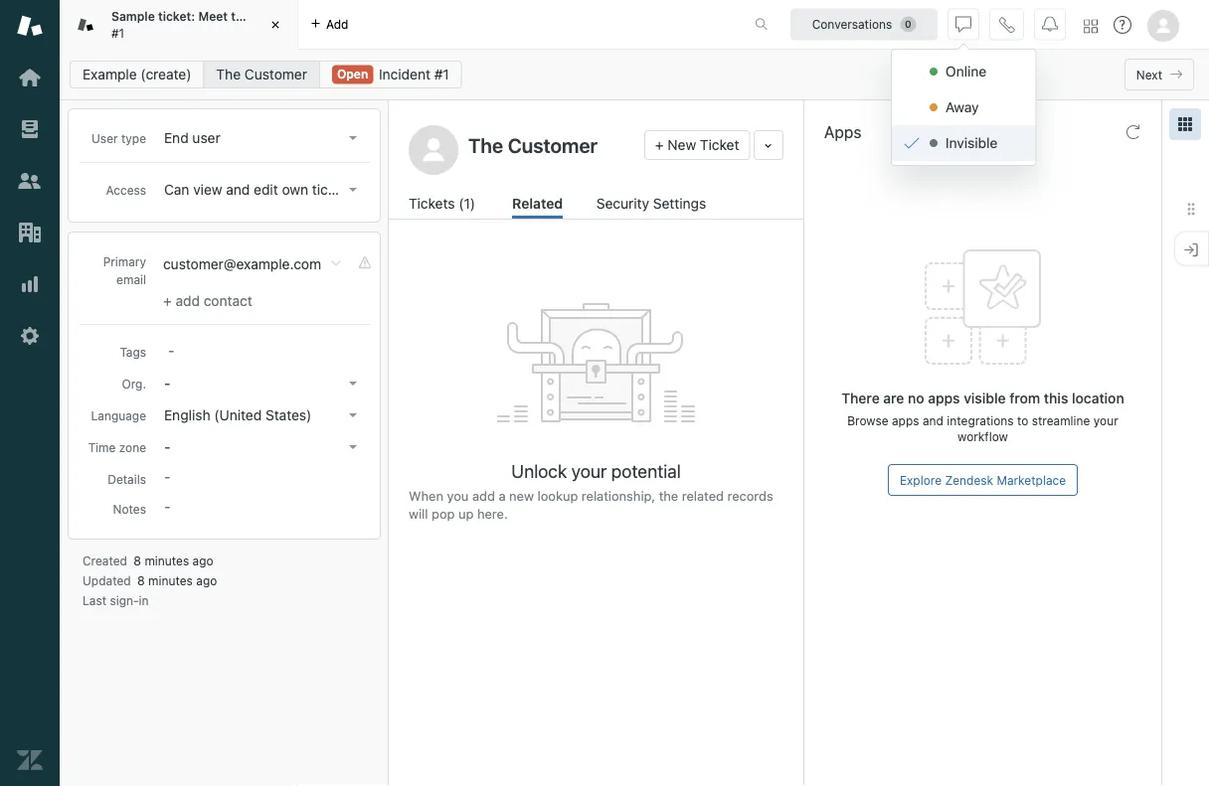 Task type: describe. For each thing, give the bounding box(es) containing it.
user
[[192, 130, 220, 146]]

relationship,
[[582, 489, 655, 504]]

1 vertical spatial minutes
[[148, 574, 193, 588]]

tickets (1)
[[409, 195, 475, 212]]

ticket
[[700, 137, 739, 153]]

- button for org.
[[158, 370, 365, 398]]

related link
[[512, 193, 563, 219]]

close image
[[266, 15, 285, 35]]

security
[[596, 195, 649, 212]]

get started image
[[17, 65, 43, 90]]

own
[[282, 181, 308, 198]]

invisible
[[946, 135, 998, 151]]

(united
[[214, 407, 262, 424]]

the customer
[[216, 66, 307, 83]]

explore zendesk marketplace
[[900, 473, 1066, 487]]

time
[[88, 441, 116, 454]]

the inside unlock your potential when you add a new lookup relationship, the related records will pop up here.
[[659, 489, 678, 504]]

language
[[91, 409, 146, 423]]

get help image
[[1114, 16, 1132, 34]]

(1)
[[459, 195, 475, 212]]

this
[[1044, 390, 1068, 407]]

view
[[193, 181, 222, 198]]

are
[[883, 390, 904, 407]]

example (create)
[[83, 66, 191, 83]]

tickets
[[409, 195, 455, 212]]

unlock your potential when you add a new lookup relationship, the related records will pop up here.
[[409, 460, 773, 522]]

created 8 minutes ago updated 8 minutes ago last sign-in
[[83, 554, 217, 608]]

will
[[409, 507, 428, 522]]

you
[[447, 489, 469, 504]]

to
[[1017, 414, 1029, 428]]

tickets
[[312, 181, 355, 198]]

+ for + add contact
[[163, 293, 172, 309]]

customers image
[[17, 168, 43, 194]]

- for time zone
[[164, 439, 171, 455]]

notifications image
[[1042, 16, 1058, 32]]

email
[[116, 272, 146, 286]]

workflow
[[958, 430, 1008, 444]]

security settings link
[[596, 193, 712, 219]]

0 horizontal spatial apps
[[892, 414, 919, 428]]

- field
[[160, 339, 365, 361]]

new
[[509, 489, 534, 504]]

example
[[83, 66, 137, 83]]

the inside sample ticket: meet the ticket #1
[[231, 10, 250, 23]]

a
[[499, 489, 506, 504]]

zendesk
[[945, 473, 994, 487]]

time zone
[[88, 441, 146, 454]]

example (create) button
[[70, 61, 204, 89]]

sample
[[111, 10, 155, 23]]

here.
[[477, 507, 508, 522]]

1 vertical spatial ago
[[196, 574, 217, 588]]

invisible menu item
[[892, 125, 1036, 161]]

unlock
[[511, 460, 567, 482]]

tab containing sample ticket: meet the ticket
[[60, 0, 298, 50]]

next button
[[1125, 59, 1194, 90]]

english (united states) button
[[158, 402, 365, 430]]

lookup
[[538, 489, 578, 504]]

meet
[[198, 10, 228, 23]]

away
[[946, 99, 979, 115]]

primary
[[103, 255, 146, 269]]

primary email
[[103, 255, 146, 286]]

end user
[[164, 130, 220, 146]]

can view and edit own tickets only
[[164, 181, 385, 198]]

apps
[[824, 123, 862, 142]]

user type
[[92, 131, 146, 145]]

last
[[83, 594, 106, 608]]

add inside unlock your potential when you add a new lookup relationship, the related records will pop up here.
[[472, 489, 495, 504]]

visible
[[964, 390, 1006, 407]]

0 vertical spatial apps
[[928, 390, 960, 407]]

security settings
[[596, 195, 706, 212]]

there
[[842, 390, 880, 407]]

details
[[108, 472, 146, 486]]

tabs tab list
[[60, 0, 734, 50]]

no
[[908, 390, 924, 407]]

incident
[[379, 66, 431, 83]]

new
[[668, 137, 696, 153]]

incident #1
[[379, 66, 449, 83]]

can view and edit own tickets only button
[[158, 176, 385, 204]]

+ new ticket button
[[644, 130, 750, 160]]

explore
[[900, 473, 942, 487]]

zendesk image
[[17, 748, 43, 774]]

user
[[92, 131, 118, 145]]

- button for time zone
[[158, 434, 365, 461]]

explore zendesk marketplace button
[[888, 464, 1078, 496]]

views image
[[17, 116, 43, 142]]

apps image
[[1177, 116, 1193, 132]]



Task type: locate. For each thing, give the bounding box(es) containing it.
related
[[682, 489, 724, 504]]

0 vertical spatial the
[[231, 10, 250, 23]]

english
[[164, 407, 210, 424]]

3 arrow down image from the top
[[349, 382, 357, 386]]

marketplace
[[997, 473, 1066, 487]]

minutes
[[145, 554, 189, 568], [148, 574, 193, 588]]

tickets (1) link
[[409, 193, 479, 219]]

1 vertical spatial apps
[[892, 414, 919, 428]]

can
[[164, 181, 189, 198]]

notes
[[113, 502, 146, 516]]

0 vertical spatial your
[[1094, 414, 1119, 428]]

0 vertical spatial ago
[[192, 554, 213, 568]]

when
[[409, 489, 443, 504]]

arrow down image left 'only'
[[349, 188, 357, 192]]

1 vertical spatial +
[[163, 293, 172, 309]]

apps down no
[[892, 414, 919, 428]]

online
[[946, 63, 987, 80]]

add left contact on the left top of page
[[175, 293, 200, 309]]

apps
[[928, 390, 960, 407], [892, 414, 919, 428]]

pop
[[432, 507, 455, 522]]

None text field
[[462, 130, 636, 160]]

zendesk products image
[[1084, 19, 1098, 33]]

arrow down image down english (united states) button
[[349, 446, 357, 450]]

up
[[458, 507, 474, 522]]

1 vertical spatial -
[[164, 439, 171, 455]]

0 horizontal spatial add
[[175, 293, 200, 309]]

sample ticket: meet the ticket #1
[[111, 10, 286, 40]]

and
[[226, 181, 250, 198], [923, 414, 944, 428]]

+ new ticket
[[655, 137, 739, 153]]

0 horizontal spatial +
[[163, 293, 172, 309]]

your inside unlock your potential when you add a new lookup relationship, the related records will pop up here.
[[572, 460, 607, 482]]

settings
[[653, 195, 706, 212]]

arrow down image inside end user button
[[349, 136, 357, 140]]

tab
[[60, 0, 298, 50]]

add
[[326, 17, 349, 31], [175, 293, 200, 309], [472, 489, 495, 504]]

1 horizontal spatial your
[[1094, 414, 1119, 428]]

conversations
[[812, 17, 892, 31]]

menu containing online
[[891, 49, 1037, 166]]

4 arrow down image from the top
[[349, 414, 357, 418]]

#1 right incident at the left
[[434, 66, 449, 83]]

zendesk support image
[[17, 13, 43, 39]]

contact
[[204, 293, 252, 309]]

streamline
[[1032, 414, 1090, 428]]

2 horizontal spatial add
[[472, 489, 495, 504]]

admin image
[[17, 323, 43, 349]]

2 - button from the top
[[158, 434, 365, 461]]

0 vertical spatial and
[[226, 181, 250, 198]]

1 horizontal spatial apps
[[928, 390, 960, 407]]

sign-
[[110, 594, 139, 608]]

ticket:
[[158, 10, 195, 23]]

potential
[[611, 460, 681, 482]]

the customer link
[[203, 61, 320, 89]]

secondary element
[[60, 55, 1209, 94]]

arrow down image up the tickets
[[349, 136, 357, 140]]

0 vertical spatial minutes
[[145, 554, 189, 568]]

2 - from the top
[[164, 439, 171, 455]]

#1
[[111, 26, 124, 40], [434, 66, 449, 83]]

1 horizontal spatial +
[[655, 137, 664, 153]]

add button
[[298, 0, 360, 49]]

0 horizontal spatial and
[[226, 181, 250, 198]]

menu
[[891, 49, 1037, 166]]

- right zone
[[164, 439, 171, 455]]

2 vertical spatial add
[[472, 489, 495, 504]]

1 horizontal spatial the
[[659, 489, 678, 504]]

arrow down image down - field
[[349, 382, 357, 386]]

+ for + new ticket
[[655, 137, 664, 153]]

1 vertical spatial #1
[[434, 66, 449, 83]]

1 horizontal spatial and
[[923, 414, 944, 428]]

add up the open at top
[[326, 17, 349, 31]]

arrow down image inside english (united states) button
[[349, 414, 357, 418]]

there are no apps visible from this location browse apps and integrations to streamline your workflow
[[842, 390, 1124, 444]]

8 right created
[[134, 554, 141, 568]]

and down no
[[923, 414, 944, 428]]

0 horizontal spatial the
[[231, 10, 250, 23]]

- for org.
[[164, 375, 171, 392]]

0 vertical spatial add
[[326, 17, 349, 31]]

your inside there are no apps visible from this location browse apps and integrations to streamline your workflow
[[1094, 414, 1119, 428]]

0 vertical spatial +
[[655, 137, 664, 153]]

customer@example.com
[[163, 256, 321, 272]]

+ add contact
[[163, 293, 252, 309]]

arrow down image
[[349, 136, 357, 140], [349, 188, 357, 192], [349, 382, 357, 386], [349, 414, 357, 418], [349, 446, 357, 450]]

- button down english (united states) button
[[158, 434, 365, 461]]

add inside 'add' popup button
[[326, 17, 349, 31]]

1 - button from the top
[[158, 370, 365, 398]]

main element
[[0, 0, 60, 787]]

customer
[[245, 66, 307, 83]]

only
[[358, 181, 385, 198]]

browse
[[848, 414, 889, 428]]

in
[[139, 594, 149, 608]]

add left a
[[472, 489, 495, 504]]

1 arrow down image from the top
[[349, 136, 357, 140]]

the down the potential
[[659, 489, 678, 504]]

1 vertical spatial 8
[[137, 574, 145, 588]]

1 vertical spatial - button
[[158, 434, 365, 461]]

arrow down image for view
[[349, 188, 357, 192]]

- right "org."
[[164, 375, 171, 392]]

apps right no
[[928, 390, 960, 407]]

+ left new on the top
[[655, 137, 664, 153]]

end user button
[[158, 124, 365, 152]]

0 vertical spatial #1
[[111, 26, 124, 40]]

0 vertical spatial -
[[164, 375, 171, 392]]

and inside button
[[226, 181, 250, 198]]

-
[[164, 375, 171, 392], [164, 439, 171, 455]]

- button up english (united states) button
[[158, 370, 365, 398]]

tags
[[120, 345, 146, 359]]

+ left contact on the left top of page
[[163, 293, 172, 309]]

reporting image
[[17, 271, 43, 297]]

edit
[[254, 181, 278, 198]]

arrow down image for user
[[349, 136, 357, 140]]

+ inside button
[[655, 137, 664, 153]]

and inside there are no apps visible from this location browse apps and integrations to streamline your workflow
[[923, 414, 944, 428]]

your up relationship,
[[572, 460, 607, 482]]

arrow down image right the states)
[[349, 414, 357, 418]]

1 horizontal spatial add
[[326, 17, 349, 31]]

#1 down sample
[[111, 26, 124, 40]]

1 vertical spatial your
[[572, 460, 607, 482]]

1 - from the top
[[164, 375, 171, 392]]

8 up in
[[137, 574, 145, 588]]

the
[[216, 66, 241, 83]]

your
[[1094, 414, 1119, 428], [572, 460, 607, 482]]

updated
[[83, 574, 131, 588]]

and left edit
[[226, 181, 250, 198]]

open
[[337, 67, 368, 81]]

arrow down image for (united
[[349, 414, 357, 418]]

end
[[164, 130, 189, 146]]

states)
[[265, 407, 312, 424]]

5 arrow down image from the top
[[349, 446, 357, 450]]

integrations
[[947, 414, 1014, 428]]

- button
[[158, 370, 365, 398], [158, 434, 365, 461]]

organizations image
[[17, 220, 43, 246]]

button displays agent's chat status as invisible. image
[[956, 16, 972, 32]]

0 vertical spatial - button
[[158, 370, 365, 398]]

0 horizontal spatial your
[[572, 460, 607, 482]]

your down location
[[1094, 414, 1119, 428]]

org.
[[122, 377, 146, 391]]

2 arrow down image from the top
[[349, 188, 357, 192]]

related
[[512, 195, 563, 212]]

8
[[134, 554, 141, 568], [137, 574, 145, 588]]

arrow down image inside can view and edit own tickets only button
[[349, 188, 357, 192]]

1 horizontal spatial #1
[[434, 66, 449, 83]]

#1 inside the secondary element
[[434, 66, 449, 83]]

1 vertical spatial the
[[659, 489, 678, 504]]

(create)
[[141, 66, 191, 83]]

1 vertical spatial and
[[923, 414, 944, 428]]

next
[[1137, 68, 1163, 82]]

#1 inside sample ticket: meet the ticket #1
[[111, 26, 124, 40]]

access
[[106, 183, 146, 197]]

1 vertical spatial add
[[175, 293, 200, 309]]

english (united states)
[[164, 407, 312, 424]]

created
[[83, 554, 127, 568]]

zone
[[119, 441, 146, 454]]

conversations button
[[791, 8, 938, 40]]

0 horizontal spatial #1
[[111, 26, 124, 40]]

the right meet
[[231, 10, 250, 23]]

from
[[1010, 390, 1041, 407]]

0 vertical spatial 8
[[134, 554, 141, 568]]

records
[[728, 489, 773, 504]]

type
[[121, 131, 146, 145]]



Task type: vqa. For each thing, say whether or not it's contained in the screenshot.


